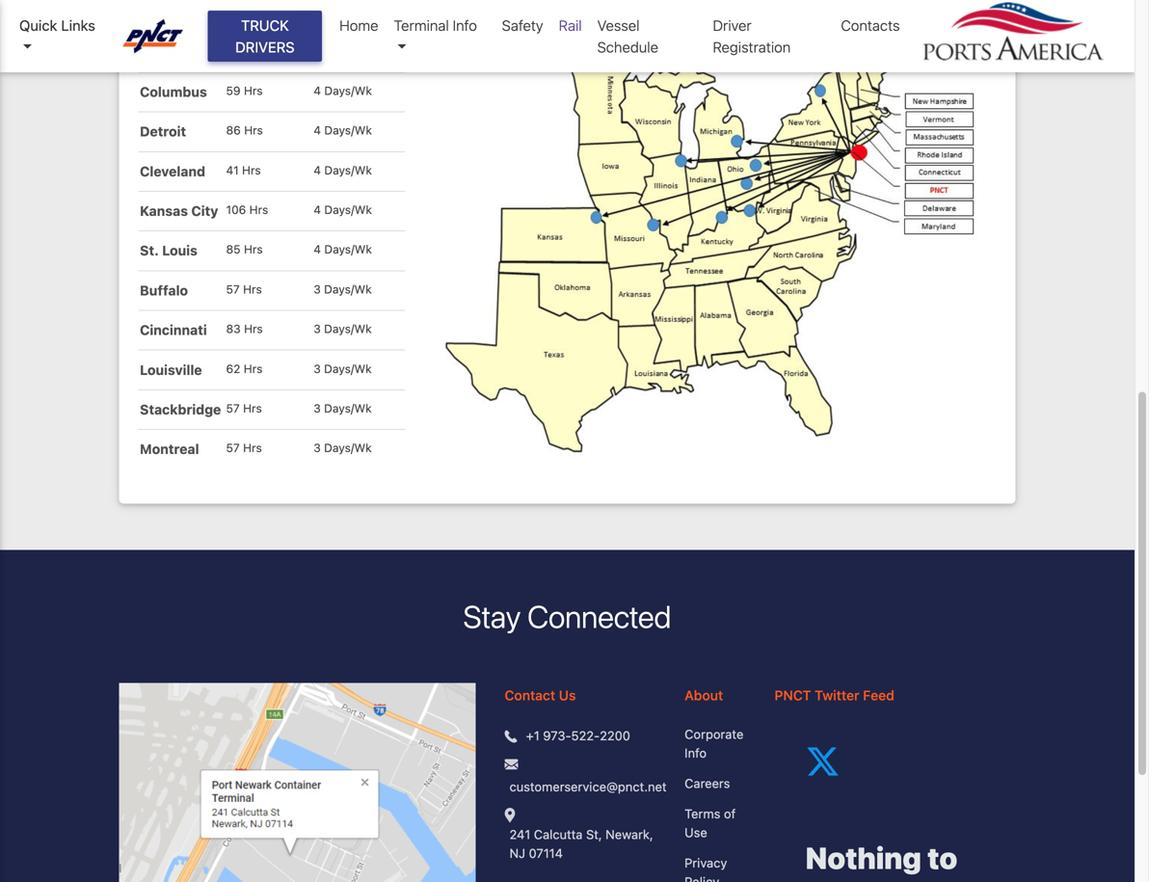 Task type: locate. For each thing, give the bounding box(es) containing it.
chicago
[[140, 44, 194, 60]]

3 for buffalo
[[314, 283, 321, 296]]

montreal
[[140, 442, 199, 457]]

info down "corporate"
[[685, 746, 707, 761]]

4 days/wk for cleveland
[[314, 163, 372, 177]]

louis
[[162, 243, 198, 259]]

stackbridge
[[140, 402, 221, 418]]

hrs right 106
[[250, 203, 268, 217]]

corporate info link
[[685, 726, 746, 763]]

rail
[[559, 17, 582, 34]]

hrs right 62
[[244, 362, 263, 376]]

drivers
[[236, 39, 295, 55]]

57 for chicago
[[226, 44, 240, 58]]

about
[[685, 688, 724, 704]]

2 vertical spatial 57 hrs
[[226, 442, 262, 455]]

3 3 days/wk from the top
[[314, 362, 372, 376]]

4 57 from the top
[[226, 442, 240, 455]]

hrs for louisville
[[244, 362, 263, 376]]

57 hrs for montreal
[[226, 442, 262, 455]]

hrs
[[243, 44, 262, 58], [244, 84, 263, 97], [244, 124, 263, 137], [242, 163, 261, 177], [250, 203, 268, 217], [244, 243, 263, 256], [243, 283, 262, 296], [244, 322, 263, 336], [244, 362, 263, 376], [243, 402, 262, 415], [243, 442, 262, 455]]

quick links link
[[19, 14, 104, 58]]

3
[[314, 283, 321, 296], [314, 322, 321, 336], [314, 362, 321, 376], [314, 402, 321, 415], [314, 442, 321, 455]]

hrs down 62 hrs on the left of page
[[243, 402, 262, 415]]

3 57 hrs from the top
[[226, 442, 262, 455]]

customerservice@pnct.net
[[510, 780, 667, 795]]

4 for columbus
[[314, 84, 321, 97]]

86
[[226, 124, 241, 137]]

1 horizontal spatial info
[[685, 746, 707, 761]]

4 days/wk
[[314, 84, 372, 97], [314, 124, 372, 137], [314, 163, 372, 177], [314, 203, 372, 217], [314, 243, 372, 256]]

57 up 59
[[226, 44, 240, 58]]

hrs right 41
[[242, 163, 261, 177]]

buffalo
[[140, 283, 188, 298]]

57 inside stackbridge 57 hrs
[[226, 402, 240, 415]]

57 hrs
[[226, 44, 262, 58], [226, 283, 262, 296], [226, 442, 262, 455]]

41 hrs
[[226, 163, 261, 177]]

57 hrs down 85 hrs
[[226, 283, 262, 296]]

4 right 41 hrs
[[314, 163, 321, 177]]

calcutta
[[534, 828, 583, 842]]

83 hrs
[[226, 322, 263, 336]]

2 3 days/wk from the top
[[314, 322, 372, 336]]

truck drivers
[[236, 17, 295, 55]]

customerservice@pnct.net link
[[510, 778, 667, 797]]

0 vertical spatial info
[[453, 17, 477, 34]]

4
[[314, 84, 321, 97], [314, 124, 321, 137], [314, 163, 321, 177], [314, 203, 321, 217], [314, 243, 321, 256]]

hrs for cincinnati
[[244, 322, 263, 336]]

hrs right 83
[[244, 322, 263, 336]]

quick
[[19, 17, 57, 34]]

1 3 from the top
[[314, 283, 321, 296]]

days/wk for st. louis
[[324, 243, 372, 256]]

1 vertical spatial info
[[685, 746, 707, 761]]

2 57 from the top
[[226, 283, 240, 296]]

1 3 days/wk from the top
[[314, 283, 372, 296]]

days/wk for cleveland
[[324, 163, 372, 177]]

57 down 85
[[226, 283, 240, 296]]

5 3 from the top
[[314, 442, 321, 455]]

0 horizontal spatial info
[[453, 17, 477, 34]]

hrs up 83 hrs
[[243, 283, 262, 296]]

careers
[[685, 777, 731, 791]]

hrs inside kansas city 106 hrs
[[250, 203, 268, 217]]

2 4 days/wk from the top
[[314, 124, 372, 137]]

origin/dest.
[[140, 3, 220, 19]]

hrs down truck
[[243, 44, 262, 58]]

5 3 days/wk from the top
[[314, 442, 372, 455]]

days/wk for montreal
[[324, 442, 372, 455]]

hrs right 85
[[244, 243, 263, 256]]

registration
[[713, 39, 791, 55]]

hrs right 59
[[244, 84, 263, 97]]

57 for buffalo
[[226, 283, 240, 296]]

policy
[[685, 875, 720, 883]]

days/wk
[[324, 44, 371, 58], [324, 84, 372, 97], [324, 124, 372, 137], [324, 163, 372, 177], [324, 203, 372, 217], [324, 243, 372, 256], [324, 283, 372, 296], [324, 322, 372, 336], [324, 362, 372, 376], [324, 402, 372, 415], [324, 442, 372, 455]]

info
[[453, 17, 477, 34], [685, 746, 707, 761]]

feed
[[864, 688, 895, 704]]

3 4 days/wk from the top
[[314, 163, 372, 177]]

transit
[[226, 3, 273, 19]]

home
[[340, 17, 379, 34]]

info inside corporate info
[[685, 746, 707, 761]]

+1 973-522-2200 link
[[526, 727, 631, 746]]

4 right 85 hrs
[[314, 243, 321, 256]]

terms of use link
[[685, 805, 746, 843]]

hrs for chicago
[[243, 44, 262, 58]]

57 hrs down truck
[[226, 44, 262, 58]]

4 right 106
[[314, 203, 321, 217]]

rail image
[[434, 0, 997, 463]]

57 down stackbridge 57 hrs
[[226, 442, 240, 455]]

hrs for columbus
[[244, 84, 263, 97]]

57 for montreal
[[226, 442, 240, 455]]

5 4 days/wk from the top
[[314, 243, 372, 256]]

service
[[314, 3, 364, 19]]

5 4 from the top
[[314, 243, 321, 256]]

7 days/wk
[[314, 44, 371, 58]]

days/wk for louisville
[[324, 362, 372, 376]]

4 down 7
[[314, 84, 321, 97]]

freq.
[[367, 3, 402, 19]]

106
[[226, 203, 246, 217]]

days/wk for chicago
[[324, 44, 371, 58]]

2 4 from the top
[[314, 124, 321, 137]]

stay connected
[[464, 598, 672, 635]]

4 days/wk for st. louis
[[314, 243, 372, 256]]

1 57 hrs from the top
[[226, 44, 262, 58]]

1 57 from the top
[[226, 44, 240, 58]]

1 4 days/wk from the top
[[314, 84, 372, 97]]

rail link
[[551, 7, 590, 44]]

4 right 86 hrs
[[314, 124, 321, 137]]

59
[[226, 84, 241, 97]]

57 down 62
[[226, 402, 240, 415]]

quick links
[[19, 17, 95, 34]]

corporate info
[[685, 728, 744, 761]]

hrs down stackbridge 57 hrs
[[243, 442, 262, 455]]

terminal info
[[394, 17, 477, 34]]

86 hrs
[[226, 124, 263, 137]]

522-
[[572, 729, 600, 743]]

1 vertical spatial 57 hrs
[[226, 283, 262, 296]]

3 4 from the top
[[314, 163, 321, 177]]

57 hrs for buffalo
[[226, 283, 262, 296]]

kansas city 106 hrs
[[140, 203, 268, 219]]

1 4 from the top
[[314, 84, 321, 97]]

0 vertical spatial 57 hrs
[[226, 44, 262, 58]]

contacts link
[[834, 7, 908, 44]]

info right terminal
[[453, 17, 477, 34]]

careers link
[[685, 775, 746, 794]]

2 3 from the top
[[314, 322, 321, 336]]

3 days/wk
[[314, 283, 372, 296], [314, 322, 372, 336], [314, 362, 372, 376], [314, 402, 372, 415], [314, 442, 372, 455]]

3 3 from the top
[[314, 362, 321, 376]]

2 57 hrs from the top
[[226, 283, 262, 296]]

57 hrs down stackbridge 57 hrs
[[226, 442, 262, 455]]

hrs right 86
[[244, 124, 263, 137]]

3 57 from the top
[[226, 402, 240, 415]]

terminal
[[394, 17, 449, 34]]



Task type: describe. For each thing, give the bounding box(es) containing it.
days/wk for columbus
[[324, 84, 372, 97]]

us
[[559, 688, 576, 704]]

terminal info link
[[386, 7, 495, 66]]

vessel
[[598, 17, 640, 34]]

3 for louisville
[[314, 362, 321, 376]]

driver registration link
[[706, 7, 834, 66]]

privacy
[[685, 856, 728, 871]]

origin/dest. transit time service freq.
[[140, 3, 402, 19]]

7
[[314, 44, 320, 58]]

4 3 from the top
[[314, 402, 321, 415]]

2200
[[600, 729, 631, 743]]

contacts
[[842, 17, 901, 34]]

3 days/wk for cincinnati
[[314, 322, 372, 336]]

hrs for cleveland
[[242, 163, 261, 177]]

stackbridge 57 hrs
[[140, 402, 262, 418]]

57 hrs for chicago
[[226, 44, 262, 58]]

connected
[[528, 598, 672, 635]]

4 4 days/wk from the top
[[314, 203, 372, 217]]

days/wk for cincinnati
[[324, 322, 372, 336]]

4 for cleveland
[[314, 163, 321, 177]]

cleveland
[[140, 163, 205, 179]]

privacy policy link
[[685, 854, 746, 883]]

4 4 from the top
[[314, 203, 321, 217]]

days/wk for buffalo
[[324, 283, 372, 296]]

stay
[[464, 598, 521, 635]]

contact
[[505, 688, 556, 704]]

85 hrs
[[226, 243, 263, 256]]

terms of use
[[685, 807, 736, 840]]

59 hrs
[[226, 84, 263, 97]]

4 days/wk for columbus
[[314, 84, 372, 97]]

3 days/wk for montreal
[[314, 442, 372, 455]]

truck
[[241, 17, 289, 34]]

corporate
[[685, 728, 744, 742]]

3 days/wk for louisville
[[314, 362, 372, 376]]

4 days/wk for detroit
[[314, 124, 372, 137]]

use
[[685, 826, 708, 840]]

nj
[[510, 847, 526, 861]]

kansas
[[140, 203, 188, 219]]

of
[[724, 807, 736, 822]]

62 hrs
[[226, 362, 263, 376]]

city
[[191, 203, 218, 219]]

time
[[276, 3, 309, 19]]

contact us
[[505, 688, 576, 704]]

41
[[226, 163, 239, 177]]

newark,
[[606, 828, 654, 842]]

st,
[[587, 828, 603, 842]]

twitter
[[815, 688, 860, 704]]

links
[[61, 17, 95, 34]]

4 for detroit
[[314, 124, 321, 137]]

schedule
[[598, 39, 659, 55]]

973-
[[543, 729, 572, 743]]

st.
[[140, 243, 159, 259]]

driver
[[713, 17, 752, 34]]

4 for st. louis
[[314, 243, 321, 256]]

columbus
[[140, 84, 207, 100]]

pnct twitter feed
[[775, 688, 895, 704]]

3 for montreal
[[314, 442, 321, 455]]

07114
[[529, 847, 563, 861]]

detroit
[[140, 124, 186, 140]]

truck drivers link
[[208, 11, 322, 62]]

pnct
[[775, 688, 812, 704]]

hrs for st. louis
[[244, 243, 263, 256]]

st. louis
[[140, 243, 198, 259]]

days/wk for detroit
[[324, 124, 372, 137]]

terms
[[685, 807, 721, 822]]

hrs for montreal
[[243, 442, 262, 455]]

3 for cincinnati
[[314, 322, 321, 336]]

4 3 days/wk from the top
[[314, 402, 372, 415]]

241
[[510, 828, 531, 842]]

hrs inside stackbridge 57 hrs
[[243, 402, 262, 415]]

safety
[[502, 17, 544, 34]]

hrs for detroit
[[244, 124, 263, 137]]

3 days/wk for buffalo
[[314, 283, 372, 296]]

85
[[226, 243, 241, 256]]

62
[[226, 362, 241, 376]]

hrs for buffalo
[[243, 283, 262, 296]]

louisville
[[140, 362, 202, 378]]

safety link
[[495, 7, 551, 44]]

home link
[[332, 7, 386, 44]]

vessel schedule link
[[590, 7, 706, 66]]

driver registration
[[713, 17, 791, 55]]

info for corporate info
[[685, 746, 707, 761]]

vessel schedule
[[598, 17, 659, 55]]

privacy policy
[[685, 856, 728, 883]]

241 calcutta st, newark, nj 07114 link
[[510, 826, 656, 864]]

info for terminal info
[[453, 17, 477, 34]]

241 calcutta st, newark, nj 07114
[[510, 828, 654, 861]]

83
[[226, 322, 241, 336]]

cincinnati
[[140, 322, 207, 338]]

+1
[[526, 729, 540, 743]]

+1 973-522-2200
[[526, 729, 631, 743]]



Task type: vqa. For each thing, say whether or not it's contained in the screenshot.
St. Louis's Days/Wk
yes



